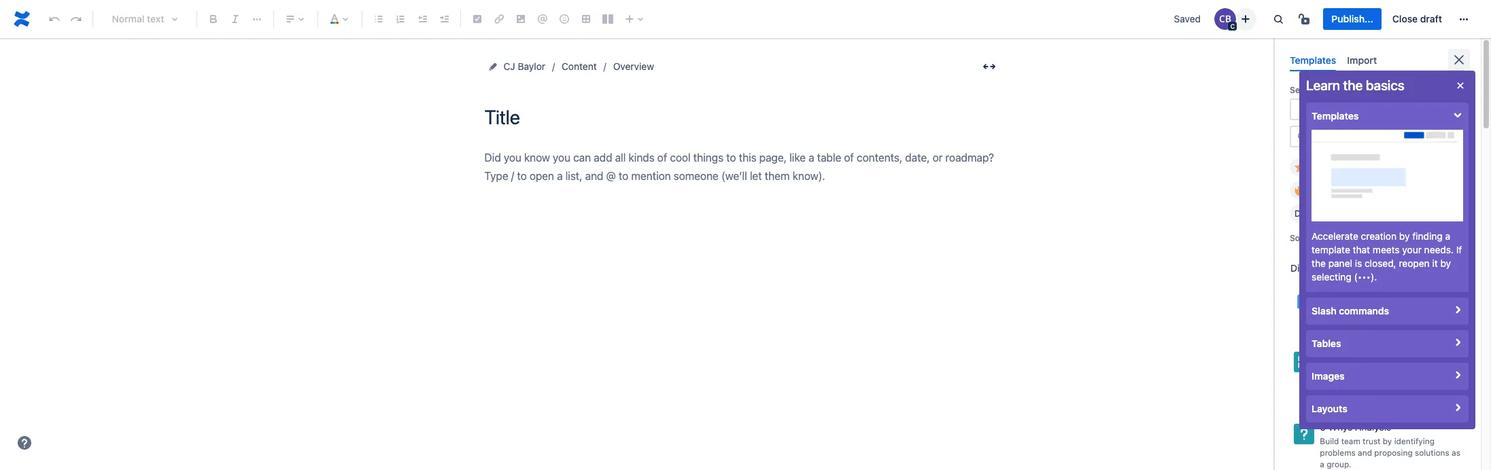 Task type: describe. For each thing, give the bounding box(es) containing it.
0 horizontal spatial on-
[[1329, 289, 1345, 301]]

run
[[1321, 305, 1335, 315]]

4 ls retrospective use this framework to reflect back on your team?s work and use what youve learned to improve.
[[1321, 350, 1453, 398]]

more formatting image
[[249, 11, 265, 27]]

by right the sort
[[1309, 233, 1319, 243]]

images
[[1312, 371, 1345, 382]]

Main content area, start typing to enter text. text field
[[485, 149, 1002, 186]]

confluence image
[[11, 8, 33, 30]]

retrospective
[[1342, 350, 1403, 361]]

as
[[1453, 448, 1461, 458]]

content
[[562, 61, 597, 72]]

import
[[1348, 54, 1378, 66]]

panel
[[1329, 258, 1353, 269]]

design
[[1295, 208, 1324, 219]]

needs.
[[1425, 244, 1455, 256]]

search icon image
[[1297, 131, 1308, 142]]

layouts button
[[1307, 396, 1470, 423]]

use
[[1418, 376, 1432, 387]]

content link
[[562, 59, 597, 75]]

draft
[[1421, 13, 1443, 24]]

youve
[[1321, 388, 1343, 398]]

images button
[[1307, 363, 1470, 391]]

find and replace image
[[1271, 11, 1287, 27]]

0 vertical spatial to
[[1397, 365, 1405, 375]]

selecting
[[1312, 271, 1352, 283]]

build
[[1321, 437, 1340, 447]]

italic ⌘i image
[[227, 11, 244, 27]]

indent tab image
[[436, 11, 452, 27]]

team?s
[[1352, 376, 1379, 387]]

a inside 5 whys analysis build team trust by identifying problems and proposing solutions as a group.
[[1321, 460, 1325, 470]]

basics
[[1367, 78, 1405, 93]]

maintain
[[1419, 305, 1451, 315]]

1 vertical spatial 1-
[[1338, 305, 1345, 315]]

overview link
[[613, 59, 654, 75]]

redo ⌘⇧z image
[[68, 11, 84, 27]]

templates button
[[1307, 103, 1470, 130]]

layouts
[[1312, 403, 1348, 415]]

close draft
[[1393, 13, 1443, 24]]

and for 1-on-1 meeting
[[1402, 305, 1416, 315]]

tables
[[1312, 338, 1342, 350]]

0 vertical spatial template
[[1325, 85, 1360, 95]]

link image
[[491, 11, 508, 27]]

your inside accelerate creation by finding a template that meets your needs. if the panel is closed, reopen it by selecting (•••).
[[1403, 244, 1423, 256]]

template inside accelerate creation by finding a template that meets your needs. if the panel is closed, reopen it by selecting (•••).
[[1312, 244, 1351, 256]]

space
[[1401, 85, 1425, 95]]

0 vertical spatial templates
[[1291, 54, 1337, 66]]

solutions
[[1416, 448, 1450, 458]]

1 horizontal spatial cj
[[1321, 103, 1333, 115]]

close image
[[1453, 78, 1470, 94]]

move this page image
[[487, 61, 498, 72]]

5 whys analysis build team trust by identifying problems and proposing solutions as a group.
[[1321, 422, 1461, 470]]

1 horizontal spatial on-
[[1345, 305, 1359, 315]]

trust
[[1363, 437, 1381, 447]]

close templates and import image
[[1452, 52, 1468, 68]]

working
[[1364, 316, 1394, 326]]

improve.
[[1387, 388, 1419, 398]]

what
[[1434, 376, 1453, 387]]

proposing
[[1375, 448, 1413, 458]]

design button
[[1291, 205, 1343, 223]]

1 vertical spatial baylor
[[1335, 103, 1363, 115]]

emoji image
[[557, 11, 573, 27]]

slash commands
[[1312, 305, 1390, 317]]

meeting
[[1352, 289, 1387, 301]]

select a template from this space
[[1291, 85, 1425, 95]]

back
[[1434, 365, 1452, 375]]

finding
[[1413, 231, 1443, 242]]

the inside accelerate creation by finding a template that meets your needs. if the panel is closed, reopen it by selecting (•••).
[[1312, 258, 1327, 269]]

a inside accelerate creation by finding a template that meets your needs. if the panel is closed, reopen it by selecting (•••).
[[1446, 231, 1451, 242]]

is
[[1356, 258, 1363, 269]]

5
[[1321, 422, 1327, 433]]

group.
[[1327, 460, 1352, 470]]

accelerate creation by finding a template that meets your needs. if the panel is closed, reopen it by selecting (•••).
[[1312, 231, 1463, 283]]

work
[[1381, 376, 1400, 387]]

Give this page a title text field
[[485, 106, 1002, 129]]

select
[[1291, 85, 1316, 95]]

invite to edit image
[[1238, 11, 1255, 27]]

ls
[[1329, 350, 1340, 361]]

this for retrospective
[[1338, 365, 1352, 375]]

4
[[1321, 350, 1327, 361]]

on
[[1321, 376, 1330, 387]]

displaying
[[1291, 263, 1337, 274]]

analysis
[[1356, 422, 1392, 433]]

identifying
[[1395, 437, 1435, 447]]

slash commands button
[[1307, 298, 1470, 325]]

tab list containing templates
[[1285, 49, 1471, 72]]

and inside 4 ls retrospective use this framework to reflect back on your team?s work and use what youve learned to improve.
[[1402, 376, 1416, 387]]



Task type: vqa. For each thing, say whether or not it's contained in the screenshot.
banner containing Home
no



Task type: locate. For each thing, give the bounding box(es) containing it.
0 horizontal spatial baylor
[[518, 61, 546, 72]]

1 vertical spatial your
[[1333, 376, 1349, 387]]

sort by
[[1291, 233, 1319, 243]]

sort
[[1291, 233, 1307, 243]]

commands
[[1340, 305, 1390, 317]]

cj baylor right move this page icon
[[504, 61, 546, 72]]

and inside 5 whys analysis build team trust by identifying problems and proposing solutions as a group.
[[1359, 448, 1373, 458]]

bold ⌘b image
[[205, 11, 222, 27]]

1 horizontal spatial to
[[1397, 365, 1405, 375]]

a right select
[[1318, 85, 1323, 95]]

1 vertical spatial and
[[1402, 376, 1416, 387]]

the up 'selecting'
[[1312, 258, 1327, 269]]

cj down learn
[[1321, 103, 1333, 115]]

and inside the 1-on-1 meeting run 1-on-1 meetings and maintain productive working relationships.
[[1402, 305, 1416, 315]]

1 vertical spatial template
[[1312, 244, 1351, 256]]

no restrictions image
[[1298, 11, 1315, 27]]

overview
[[613, 61, 654, 72]]

productive
[[1321, 316, 1362, 326]]

it
[[1433, 258, 1439, 269]]

close
[[1393, 13, 1419, 24]]

0 horizontal spatial this
[[1338, 365, 1352, 375]]

templates inside dropdown button
[[1312, 110, 1360, 122]]

this right from
[[1384, 85, 1399, 95]]

cj
[[504, 61, 516, 72], [1321, 103, 1333, 115]]

closed,
[[1365, 258, 1397, 269]]

publish... button
[[1324, 8, 1382, 30]]

on- up run
[[1329, 289, 1345, 301]]

1 vertical spatial on-
[[1345, 305, 1359, 315]]

tab list
[[1285, 49, 1471, 72]]

to up work
[[1397, 365, 1405, 375]]

0 horizontal spatial 1
[[1345, 289, 1349, 301]]

layouts image
[[600, 11, 616, 27]]

this right use
[[1338, 365, 1352, 375]]

130
[[1352, 263, 1369, 274]]

displaying all 130 templates.
[[1291, 263, 1418, 274]]

cj baylor link
[[504, 59, 546, 75]]

0 vertical spatial baylor
[[518, 61, 546, 72]]

1- up run
[[1321, 289, 1329, 301]]

slash
[[1312, 305, 1337, 317]]

tables button
[[1307, 331, 1470, 358]]

creation
[[1362, 231, 1397, 242]]

learn
[[1307, 78, 1341, 93]]

close draft button
[[1385, 8, 1451, 30]]

1 down the meeting
[[1359, 305, 1362, 315]]

undo ⌘z image
[[46, 11, 63, 27]]

0 horizontal spatial to
[[1377, 388, 1384, 398]]

cj right move this page icon
[[504, 61, 516, 72]]

template
[[1325, 85, 1360, 95], [1312, 244, 1351, 256]]

1 horizontal spatial baylor
[[1335, 103, 1363, 115]]

by
[[1400, 231, 1411, 242], [1309, 233, 1319, 243], [1441, 258, 1452, 269], [1384, 437, 1393, 447]]

0 horizontal spatial your
[[1333, 376, 1349, 387]]

numbered list ⌘⇧7 image
[[393, 11, 409, 27]]

0 vertical spatial 1
[[1345, 289, 1349, 301]]

0 vertical spatial your
[[1403, 244, 1423, 256]]

your inside 4 ls retrospective use this framework to reflect back on your team?s work and use what youve learned to improve.
[[1333, 376, 1349, 387]]

0 vertical spatial the
[[1344, 78, 1364, 93]]

confluence image
[[11, 8, 33, 30]]

and for 5 whys analysis
[[1359, 448, 1373, 458]]

whys
[[1329, 422, 1353, 433]]

saved
[[1175, 13, 1202, 24]]

0 vertical spatial cj
[[504, 61, 516, 72]]

your up youve
[[1333, 376, 1349, 387]]

reopen
[[1400, 258, 1431, 269]]

reflect
[[1407, 365, 1432, 375]]

a
[[1318, 85, 1323, 95], [1446, 231, 1451, 242], [1321, 460, 1325, 470]]

baylor down select a template from this space
[[1335, 103, 1363, 115]]

1- up "productive"
[[1338, 305, 1345, 315]]

1 horizontal spatial this
[[1384, 85, 1399, 95]]

action item image
[[469, 11, 486, 27]]

1-
[[1321, 289, 1329, 301], [1338, 305, 1345, 315]]

publish...
[[1332, 13, 1374, 24]]

relationships.
[[1396, 316, 1447, 326]]

a up needs.
[[1446, 231, 1451, 242]]

learned
[[1346, 388, 1374, 398]]

1 vertical spatial this
[[1338, 365, 1352, 375]]

0 horizontal spatial cj
[[504, 61, 516, 72]]

1 vertical spatial cj baylor
[[1321, 103, 1363, 115]]

a left group.
[[1321, 460, 1325, 470]]

and down "trust"
[[1359, 448, 1373, 458]]

1 horizontal spatial the
[[1344, 78, 1364, 93]]

1 horizontal spatial 1-
[[1338, 305, 1345, 315]]

this for template
[[1384, 85, 1399, 95]]

1 vertical spatial a
[[1446, 231, 1451, 242]]

templates down learn
[[1312, 110, 1360, 122]]

by right it
[[1441, 258, 1452, 269]]

0 vertical spatial this
[[1384, 85, 1399, 95]]

1 vertical spatial cj
[[1321, 103, 1333, 115]]

by up meets
[[1400, 231, 1411, 242]]

table image
[[578, 11, 595, 27]]

your up reopen
[[1403, 244, 1423, 256]]

2 vertical spatial templates
[[1325, 162, 1368, 173]]

help image
[[16, 435, 33, 452]]

more image
[[1457, 11, 1473, 27]]

1 vertical spatial the
[[1312, 258, 1327, 269]]

the
[[1344, 78, 1364, 93], [1312, 258, 1327, 269]]

by inside 5 whys analysis build team trust by identifying problems and proposing solutions as a group.
[[1384, 437, 1393, 447]]

all
[[1339, 263, 1349, 274]]

make page full-width image
[[981, 59, 998, 75]]

baylor
[[518, 61, 546, 72], [1335, 103, 1363, 115]]

that
[[1354, 244, 1371, 256]]

the down import
[[1344, 78, 1364, 93]]

1 up slash commands
[[1345, 289, 1349, 301]]

cj baylor
[[504, 61, 546, 72], [1321, 103, 1363, 115]]

baylor right move this page icon
[[518, 61, 546, 72]]

cj baylor image
[[1215, 8, 1237, 30]]

my
[[1310, 162, 1323, 173]]

templates up learn
[[1291, 54, 1337, 66]]

1 horizontal spatial cj baylor
[[1321, 103, 1363, 115]]

1 horizontal spatial your
[[1403, 244, 1423, 256]]

team
[[1342, 437, 1361, 447]]

this
[[1384, 85, 1399, 95], [1338, 365, 1352, 375]]

1-on-1 meeting run 1-on-1 meetings and maintain productive working relationships.
[[1321, 289, 1451, 326]]

my templates
[[1310, 162, 1368, 173]]

2 vertical spatial and
[[1359, 448, 1373, 458]]

on-
[[1329, 289, 1345, 301], [1345, 305, 1359, 315]]

meetings
[[1365, 305, 1400, 315]]

1 horizontal spatial 1
[[1359, 305, 1362, 315]]

mention image
[[535, 11, 551, 27]]

1 vertical spatial 1
[[1359, 305, 1362, 315]]

0 horizontal spatial the
[[1312, 258, 1327, 269]]

use
[[1321, 365, 1336, 375]]

my templates button
[[1291, 159, 1374, 176]]

and up improve.
[[1402, 376, 1416, 387]]

to
[[1397, 365, 1405, 375], [1377, 388, 1384, 398]]

1 vertical spatial to
[[1377, 388, 1384, 398]]

if
[[1457, 244, 1463, 256]]

outdent ⇧tab image
[[414, 11, 431, 27]]

from
[[1363, 85, 1382, 95]]

your
[[1403, 244, 1423, 256], [1333, 376, 1349, 387]]

this inside 4 ls retrospective use this framework to reflect back on your team?s work and use what youve learned to improve.
[[1338, 365, 1352, 375]]

template left from
[[1325, 85, 1360, 95]]

framework
[[1354, 365, 1395, 375]]

Search author, category, topic field
[[1312, 127, 1464, 146]]

0 vertical spatial a
[[1318, 85, 1323, 95]]

templates.
[[1372, 263, 1418, 274]]

templates right my
[[1325, 162, 1368, 173]]

(•••).
[[1355, 271, 1378, 283]]

0 vertical spatial cj baylor
[[504, 61, 546, 72]]

1
[[1345, 289, 1349, 301], [1359, 305, 1362, 315]]

templates inside button
[[1325, 162, 1368, 173]]

by up proposing
[[1384, 437, 1393, 447]]

0 horizontal spatial 1-
[[1321, 289, 1329, 301]]

open image
[[1444, 101, 1460, 118]]

to down work
[[1377, 388, 1384, 398]]

problems
[[1321, 448, 1356, 458]]

0 vertical spatial on-
[[1329, 289, 1345, 301]]

template down accelerate in the right of the page
[[1312, 244, 1351, 256]]

and up relationships.
[[1402, 305, 1416, 315]]

0 vertical spatial and
[[1402, 305, 1416, 315]]

cj baylor down select a template from this space
[[1321, 103, 1363, 115]]

0 vertical spatial 1-
[[1321, 289, 1329, 301]]

on- up "productive"
[[1345, 305, 1359, 315]]

2 vertical spatial a
[[1321, 460, 1325, 470]]

learn the basics
[[1307, 78, 1405, 93]]

and
[[1402, 305, 1416, 315], [1402, 376, 1416, 387], [1359, 448, 1373, 458]]

meets
[[1374, 244, 1401, 256]]

0 horizontal spatial cj baylor
[[504, 61, 546, 72]]

bullet list ⌘⇧8 image
[[371, 11, 387, 27]]

1 vertical spatial templates
[[1312, 110, 1360, 122]]

accelerate
[[1312, 231, 1359, 242]]

add image, video, or file image
[[513, 11, 529, 27]]



